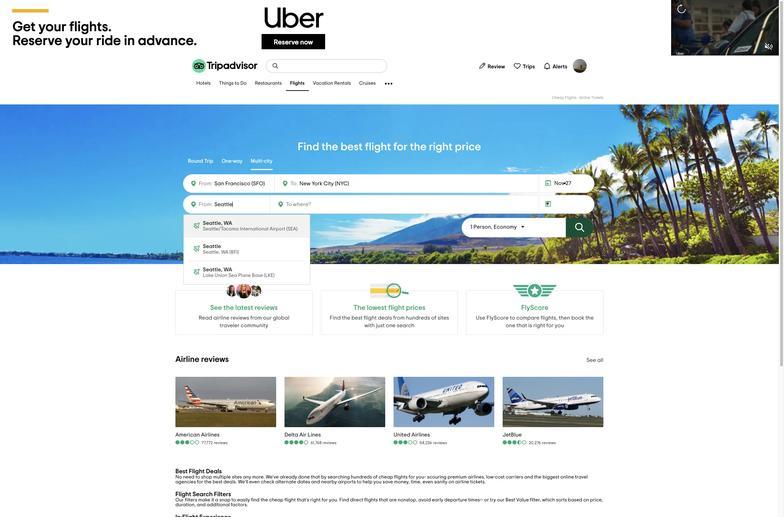 Task type: vqa. For each thing, say whether or not it's contained in the screenshot.


Task type: locate. For each thing, give the bounding box(es) containing it.
1 vertical spatial from:
[[199, 202, 213, 207]]

1 vertical spatial flight
[[364, 315, 377, 321]]

1 horizontal spatial airline
[[455, 480, 469, 485]]

to inside "flight search filters our filters make it a snap to easily find the cheap flight that's right for you. find direct flights that are nonstop, avoid early departure times— or try our best value filter, which sorts based on price, duration, and additional factors."
[[231, 498, 236, 503]]

3 of 5 bubbles image down united in the right of the page
[[394, 441, 418, 445]]

3 of 5 bubbles image inside 54,236 reviews link
[[394, 441, 418, 445]]

additional
[[207, 503, 230, 508]]

that's
[[297, 498, 309, 503]]

1
[[470, 224, 472, 230]]

and inside "flight search filters our filters make it a snap to easily find the cheap flight that's right for you. find direct flights that are nonstop, avoid early departure times— or try our best value filter, which sorts based on price, duration, and additional factors."
[[197, 503, 206, 508]]

tripadvisor image
[[192, 59, 257, 73]]

1 horizontal spatial airlines
[[412, 432, 430, 438]]

seattle, wa lake union sea plane base (lke)
[[203, 267, 275, 278]]

even
[[249, 480, 260, 485], [423, 480, 433, 485]]

even right time,
[[423, 480, 433, 485]]

on right 'sanity'
[[449, 480, 454, 485]]

flights right save
[[394, 475, 408, 480]]

To where? text field
[[298, 179, 362, 188]]

1 horizontal spatial from
[[393, 315, 405, 321]]

- left remove
[[217, 220, 220, 231]]

sites
[[438, 315, 449, 321], [232, 475, 242, 480]]

3 seattle, from the top
[[203, 267, 222, 273]]

flights right 'direct'
[[364, 498, 378, 503]]

flight up duration,
[[175, 492, 191, 498]]

compare
[[516, 315, 540, 321]]

1 horizontal spatial and
[[311, 480, 320, 485]]

1 vertical spatial on
[[583, 498, 589, 503]]

seattle, up seattle/tacoma
[[203, 221, 222, 226]]

our right try
[[497, 498, 505, 503]]

and left by
[[311, 480, 320, 485]]

value
[[516, 498, 529, 503]]

that inside "flight search filters our filters make it a snap to easily find the cheap flight that's right for you. find direct flights that are nonstop, avoid early departure times— or try our best value filter, which sorts based on price, duration, and additional factors."
[[379, 498, 388, 503]]

1 seattle, from the top
[[203, 221, 222, 226]]

1 horizontal spatial hundreds
[[406, 315, 430, 321]]

1 vertical spatial -
[[217, 220, 220, 231]]

1 3 of 5 bubbles image from the left
[[175, 441, 200, 445]]

a
[[215, 498, 218, 503]]

by
[[321, 475, 327, 480]]

0 vertical spatial hundreds
[[406, 315, 430, 321]]

airlines up 54,236 reviews link
[[412, 432, 430, 438]]

0 vertical spatial of
[[431, 315, 436, 321]]

flyscore inside use flyscore to compare flights, then book the one that is right for you
[[487, 315, 509, 321]]

1 vertical spatial hundreds
[[351, 475, 372, 480]]

0 vertical spatial wa
[[224, 221, 232, 226]]

things to do
[[219, 81, 247, 86]]

0 horizontal spatial 3 of 5 bubbles image
[[175, 441, 200, 445]]

hundreds inside find the best flight deals from hundreds of sites with just one search
[[406, 315, 430, 321]]

0 vertical spatial from:
[[199, 181, 213, 187]]

4 of 5 bubbles image
[[285, 441, 309, 445]]

flight up agencies
[[189, 469, 205, 475]]

flyscore up one
[[487, 315, 509, 321]]

seattle, inside seattle, wa lake union sea plane base (lke)
[[203, 267, 222, 273]]

find inside find the best flight deals from hundreds of sites with just one search
[[330, 315, 341, 321]]

multiple
[[213, 475, 231, 480]]

From where? text field
[[213, 200, 266, 210]]

1 from from the left
[[250, 315, 262, 321]]

1 vertical spatial flights
[[364, 498, 378, 503]]

money,
[[394, 480, 410, 485]]

1 vertical spatial sites
[[232, 475, 242, 480]]

1 horizontal spatial that
[[379, 498, 388, 503]]

union
[[215, 273, 227, 278]]

wa inside seattle, wa seattle/tacoma international airport (sea)
[[224, 221, 232, 226]]

vacation rentals
[[313, 81, 351, 86]]

0 vertical spatial find
[[298, 141, 319, 153]]

0 horizontal spatial best
[[175, 469, 188, 475]]

2 from from the left
[[393, 315, 405, 321]]

1 horizontal spatial right
[[429, 141, 453, 153]]

our inside "flight search filters our filters make it a snap to easily find the cheap flight that's right for you. find direct flights that are nonstop, avoid early departure times— or try our best value filter, which sorts based on price, duration, and additional factors."
[[497, 498, 505, 503]]

wa inside seattle seattle, wa (bfi)
[[221, 250, 228, 255]]

that inside use flyscore to compare flights, then book the one that is right for you
[[517, 323, 527, 329]]

you.
[[329, 498, 338, 503]]

1 from: from the top
[[199, 181, 213, 187]]

that left is
[[517, 323, 527, 329]]

0 horizontal spatial on
[[449, 480, 454, 485]]

0 horizontal spatial of
[[373, 475, 378, 480]]

0 vertical spatial sites
[[438, 315, 449, 321]]

0 horizontal spatial flights
[[290, 81, 305, 86]]

even right we'll
[[249, 480, 260, 485]]

restaurants link
[[251, 76, 286, 91]]

airlines for united airlines
[[412, 432, 430, 438]]

1 vertical spatial cheap
[[269, 498, 283, 503]]

0 vertical spatial right
[[429, 141, 453, 153]]

0 horizontal spatial see
[[210, 305, 222, 312]]

2 3 of 5 bubbles image from the left
[[394, 441, 418, 445]]

From where? text field
[[213, 179, 270, 189]]

1 horizontal spatial flights
[[394, 475, 408, 480]]

3 of 5 bubbles image
[[175, 441, 200, 445], [394, 441, 418, 445]]

wa up sea
[[224, 267, 232, 273]]

None search field
[[266, 60, 387, 72]]

hotels link
[[192, 76, 215, 91]]

use
[[476, 315, 485, 321]]

airline left tickets.
[[455, 480, 469, 485]]

from: up add
[[199, 202, 213, 207]]

things
[[219, 81, 234, 86]]

2 vertical spatial find
[[339, 498, 349, 503]]

1 vertical spatial best
[[352, 315, 363, 321]]

1 horizontal spatial flights
[[565, 96, 577, 100]]

20,276 reviews
[[529, 441, 556, 445]]

find inside "flight search filters our filters make it a snap to easily find the cheap flight that's right for you. find direct flights that are nonstop, avoid early departure times— or try our best value filter, which sorts based on price, duration, and additional factors."
[[339, 498, 349, 503]]

sorts
[[556, 498, 567, 503]]

0 horizontal spatial -
[[217, 220, 220, 231]]

1 person , economy
[[470, 224, 517, 230]]

our
[[175, 498, 184, 503]]

round
[[188, 159, 203, 164]]

to left shop
[[195, 475, 200, 480]]

delta air lines
[[285, 432, 321, 438]]

1 horizontal spatial see
[[587, 358, 596, 363]]

delta air lines link
[[285, 432, 337, 439]]

for you
[[547, 323, 564, 329]]

that left by
[[311, 475, 320, 480]]

sites inside find the best flight deals from hundreds of sites with just one search
[[438, 315, 449, 321]]

seattle, up lake
[[203, 267, 222, 273]]

price
[[455, 141, 481, 153]]

airline right read
[[213, 315, 229, 321]]

best up agencies
[[175, 469, 188, 475]]

our inside read airline reviews from our global traveler community
[[263, 315, 272, 321]]

right right is
[[533, 323, 545, 329]]

1 vertical spatial flight
[[175, 492, 191, 498]]

hundreds inside best flight deals no need to shop multiple sites any more. we've already done that by searching hundreds of cheap flights for you– scouring premium airlines, low-cost carriers and the biggest online travel agencies for the best deals. we'll even check alternate dates and nearby airports to help you save money, time, even sanity on airline tickets.
[[351, 475, 372, 480]]

hundreds
[[406, 315, 430, 321], [351, 475, 372, 480]]

1 vertical spatial best
[[506, 498, 515, 503]]

0 vertical spatial flight
[[189, 469, 205, 475]]

restaurants
[[255, 81, 282, 86]]

1 vertical spatial airline
[[455, 480, 469, 485]]

0 horizontal spatial from
[[250, 315, 262, 321]]

1 vertical spatial wa
[[221, 250, 228, 255]]

airline reviews link
[[175, 356, 229, 364]]

0 vertical spatial our
[[263, 315, 272, 321]]

on left price,
[[583, 498, 589, 503]]

lake
[[203, 273, 214, 278]]

on inside best flight deals no need to shop multiple sites any more. we've already done that by searching hundreds of cheap flights for you– scouring premium airlines, low-cost carriers and the biggest online travel agencies for the best deals. we'll even check alternate dates and nearby airports to help you save money, time, even sanity on airline tickets.
[[449, 480, 454, 485]]

flight inside find the best flight deals from hundreds of sites with just one search
[[364, 315, 377, 321]]

wa
[[224, 221, 232, 226], [221, 250, 228, 255], [224, 267, 232, 273]]

from up one search
[[393, 315, 405, 321]]

search image
[[272, 63, 279, 69]]

2 vertical spatial best
[[213, 480, 222, 485]]

see
[[210, 305, 222, 312], [587, 358, 596, 363]]

our left global
[[263, 315, 272, 321]]

3 of 5 bubbles image for united
[[394, 441, 418, 445]]

best left value
[[506, 498, 515, 503]]

and down search on the left of page
[[197, 503, 206, 508]]

easily
[[237, 498, 250, 503]]

right inside "flight search filters our filters make it a snap to easily find the cheap flight that's right for you. find direct flights that are nonstop, avoid early departure times— or try our best value filter, which sorts based on price, duration, and additional factors."
[[310, 498, 321, 503]]

1 horizontal spatial sites
[[438, 315, 449, 321]]

0 horizontal spatial sites
[[232, 475, 242, 480]]

2 vertical spatial flight
[[285, 498, 296, 503]]

0 horizontal spatial hundreds
[[351, 475, 372, 480]]

sites for deals
[[232, 475, 242, 480]]

77,772 reviews
[[202, 441, 228, 445]]

wa up seattle/tacoma
[[224, 221, 232, 226]]

1 airlines from the left
[[201, 432, 220, 438]]

1 horizontal spatial on
[[583, 498, 589, 503]]

find for find the best flight deals from hundreds of sites with just one search
[[330, 315, 341, 321]]

from: down the round trip link
[[199, 181, 213, 187]]

one search
[[386, 323, 414, 329]]

1 horizontal spatial -
[[577, 96, 579, 100]]

0 vertical spatial airline
[[213, 315, 229, 321]]

0 vertical spatial flights
[[394, 475, 408, 480]]

1 vertical spatial that
[[311, 475, 320, 480]]

1 vertical spatial our
[[497, 498, 505, 503]]

seattle, inside seattle, wa seattle/tacoma international airport (sea)
[[203, 221, 222, 226]]

flights left vacation
[[290, 81, 305, 86]]

0 horizontal spatial that
[[311, 475, 320, 480]]

2 vertical spatial that
[[379, 498, 388, 503]]

jetblue link
[[503, 432, 556, 439]]

seattle, for seattle, wa lake union sea plane base (lke)
[[203, 267, 222, 273]]

1 vertical spatial seattle,
[[203, 250, 220, 255]]

- left tickets at the top of page
[[577, 96, 579, 100]]

2 from: from the top
[[199, 202, 213, 207]]

0 horizontal spatial airline
[[213, 315, 229, 321]]

1 horizontal spatial of
[[431, 315, 436, 321]]

0 horizontal spatial our
[[263, 315, 272, 321]]

1 horizontal spatial 3 of 5 bubbles image
[[394, 441, 418, 445]]

wa inside seattle, wa lake union sea plane base (lke)
[[224, 267, 232, 273]]

0 horizontal spatial cheap
[[269, 498, 283, 503]]

of inside find the best flight deals from hundreds of sites with just one search
[[431, 315, 436, 321]]

0 vertical spatial best
[[341, 141, 363, 153]]

see left all
[[587, 358, 596, 363]]

airlines up 77,772
[[201, 432, 220, 438]]

from up traveler community
[[250, 315, 262, 321]]

to left "do" at the top left of page
[[235, 81, 239, 86]]

flights
[[290, 81, 305, 86], [565, 96, 577, 100]]

0 vertical spatial seattle,
[[203, 221, 222, 226]]

flights right cheap
[[565, 96, 577, 100]]

flight inside best flight deals no need to shop multiple sites any more. we've already done that by searching hundreds of cheap flights for you– scouring premium airlines, low-cost carriers and the biggest online travel agencies for the best deals. we'll even check alternate dates and nearby airports to help you save money, time, even sanity on airline tickets.
[[189, 469, 205, 475]]

0 vertical spatial best
[[175, 469, 188, 475]]

1 horizontal spatial our
[[497, 498, 505, 503]]

0 horizontal spatial airline
[[175, 356, 199, 364]]

2 seattle, from the top
[[203, 250, 220, 255]]

jetblue
[[503, 432, 522, 438]]

0 horizontal spatial right
[[310, 498, 321, 503]]

travel
[[575, 475, 588, 480]]

seattle, inside seattle seattle, wa (bfi)
[[203, 250, 220, 255]]

reviews
[[255, 305, 278, 312], [231, 315, 249, 321], [201, 356, 229, 364], [323, 441, 337, 445], [214, 441, 228, 445], [433, 441, 447, 445], [542, 441, 556, 445]]

flight inside "flight search filters our filters make it a snap to easily find the cheap flight that's right for you. find direct flights that are nonstop, avoid early departure times— or try our best value filter, which sorts based on price, duration, and additional factors."
[[285, 498, 296, 503]]

2 horizontal spatial right
[[533, 323, 545, 329]]

1 horizontal spatial best
[[506, 498, 515, 503]]

advertisement region
[[0, 0, 779, 56]]

0 vertical spatial flight
[[365, 141, 391, 153]]

flights inside best flight deals no need to shop multiple sites any more. we've already done that by searching hundreds of cheap flights for you– scouring premium airlines, low-cost carriers and the biggest online travel agencies for the best deals. we'll even check alternate dates and nearby airports to help you save money, time, even sanity on airline tickets.
[[394, 475, 408, 480]]

0 vertical spatial that
[[517, 323, 527, 329]]

cheap inside "flight search filters our filters make it a snap to easily find the cheap flight that's right for you. find direct flights that are nonstop, avoid early departure times— or try our best value filter, which sorts based on price, duration, and additional factors."
[[269, 498, 283, 503]]

0 horizontal spatial and
[[197, 503, 206, 508]]

61,768 reviews link
[[285, 440, 337, 446]]

1 vertical spatial flyscore
[[487, 315, 509, 321]]

,
[[491, 224, 492, 230]]

price,
[[590, 498, 603, 503]]

2 airlines from the left
[[412, 432, 430, 438]]

right right that's
[[310, 498, 321, 503]]

do
[[240, 81, 247, 86]]

nov
[[554, 181, 564, 186]]

seattle, down the seattle
[[203, 250, 220, 255]]

1 horizontal spatial airline
[[579, 96, 590, 100]]

1 vertical spatial of
[[373, 475, 378, 480]]

0 vertical spatial flights
[[290, 81, 305, 86]]

to inside use flyscore to compare flights, then book the one that is right for you
[[510, 315, 515, 321]]

hundreds left "you"
[[351, 475, 372, 480]]

1 vertical spatial right
[[533, 323, 545, 329]]

help
[[363, 480, 372, 485]]

right left "price"
[[429, 141, 453, 153]]

1 vertical spatial find
[[330, 315, 341, 321]]

cheap down check at the left of page
[[269, 498, 283, 503]]

find
[[298, 141, 319, 153], [330, 315, 341, 321], [339, 498, 349, 503]]

+ add
[[192, 222, 208, 231]]

low-
[[486, 475, 495, 480]]

multi-city link
[[251, 154, 273, 170]]

0 vertical spatial on
[[449, 480, 454, 485]]

flyscore up compare
[[521, 305, 549, 312]]

0 horizontal spatial flights
[[364, 498, 378, 503]]

seattle seattle, wa (bfi)
[[203, 244, 239, 255]]

one
[[506, 323, 515, 329]]

online
[[561, 475, 574, 480]]

base
[[252, 273, 263, 278]]

0 vertical spatial see
[[210, 305, 222, 312]]

reviews for 20,276 reviews
[[542, 441, 556, 445]]

from: for from where? text field
[[199, 202, 213, 207]]

cheap left money,
[[379, 475, 393, 480]]

sites inside best flight deals no need to shop multiple sites any more. we've already done that by searching hundreds of cheap flights for you– scouring premium airlines, low-cost carriers and the biggest online travel agencies for the best deals. we'll even check alternate dates and nearby airports to help you save money, time, even sanity on airline tickets.
[[232, 475, 242, 480]]

airline
[[579, 96, 590, 100], [175, 356, 199, 364]]

that
[[517, 323, 527, 329], [311, 475, 320, 480], [379, 498, 388, 503]]

1 vertical spatial flights
[[565, 96, 577, 100]]

with
[[364, 323, 375, 329]]

(lke)
[[264, 273, 275, 278]]

factors.
[[231, 503, 248, 508]]

nov 27
[[554, 181, 571, 186]]

3 of 5 bubbles image down 'american'
[[175, 441, 200, 445]]

0 vertical spatial flyscore
[[521, 305, 549, 312]]

airline
[[213, 315, 229, 321], [455, 480, 469, 485]]

make
[[198, 498, 210, 503]]

best inside find the best flight deals from hundreds of sites with just one search
[[352, 315, 363, 321]]

1 horizontal spatial cheap
[[379, 475, 393, 480]]

read
[[199, 315, 212, 321]]

1 vertical spatial see
[[587, 358, 596, 363]]

1 horizontal spatial even
[[423, 480, 433, 485]]

2 vertical spatial right
[[310, 498, 321, 503]]

flights link
[[286, 76, 309, 91]]

0 horizontal spatial airlines
[[201, 432, 220, 438]]

to right snap in the bottom of the page
[[231, 498, 236, 503]]

hundreds down flight prices
[[406, 315, 430, 321]]

20,276 reviews link
[[503, 440, 556, 446]]

use flyscore to compare flights, then book the one that is right for you
[[476, 315, 594, 329]]

2 horizontal spatial that
[[517, 323, 527, 329]]

find the best flight for the right price
[[298, 141, 481, 153]]

find the best flight deals from hundreds of sites with just one search
[[330, 315, 449, 329]]

wa left (bfi)
[[221, 250, 228, 255]]

2 vertical spatial wa
[[224, 267, 232, 273]]

carriers
[[506, 475, 523, 480]]

to up one
[[510, 315, 515, 321]]

2 vertical spatial seattle,
[[203, 267, 222, 273]]

and right carriers
[[524, 475, 533, 480]]

3 of 5 bubbles image inside the 77,772 reviews link
[[175, 441, 200, 445]]

see up read
[[210, 305, 222, 312]]

to
[[235, 81, 239, 86], [510, 315, 515, 321], [195, 475, 200, 480], [357, 480, 362, 485], [231, 498, 236, 503]]

0 horizontal spatial even
[[249, 480, 260, 485]]

flight
[[365, 141, 391, 153], [364, 315, 377, 321], [285, 498, 296, 503]]

we've
[[266, 475, 279, 480]]

0 vertical spatial cheap
[[379, 475, 393, 480]]

city
[[264, 159, 273, 164]]

multi-
[[251, 159, 264, 164]]

american
[[175, 432, 200, 438]]

way
[[233, 159, 243, 164]]

0 horizontal spatial flyscore
[[487, 315, 509, 321]]

direct
[[350, 498, 363, 503]]

that left are
[[379, 498, 388, 503]]



Task type: describe. For each thing, give the bounding box(es) containing it.
reviews for 61,768 reviews
[[323, 441, 337, 445]]

rentals
[[334, 81, 351, 86]]

61,768
[[311, 441, 322, 445]]

the inside use flyscore to compare flights, then book the one that is right for you
[[586, 315, 594, 321]]

sanity
[[434, 480, 448, 485]]

cruises
[[359, 81, 376, 86]]

done
[[298, 475, 310, 480]]

see for see all
[[587, 358, 596, 363]]

airline inside read airline reviews from our global traveler community
[[213, 315, 229, 321]]

flights,
[[541, 315, 558, 321]]

3 of 5 bubbles image for american
[[175, 441, 200, 445]]

is
[[528, 323, 532, 329]]

best inside best flight deals no need to shop multiple sites any more. we've already done that by searching hundreds of cheap flights for you– scouring premium airlines, low-cost carriers and the biggest online travel agencies for the best deals. we'll even check alternate dates and nearby airports to help you save money, time, even sanity on airline tickets.
[[213, 480, 222, 485]]

right inside use flyscore to compare flights, then book the one that is right for you
[[533, 323, 545, 329]]

flight for for
[[365, 141, 391, 153]]

1 horizontal spatial flyscore
[[521, 305, 549, 312]]

1 even from the left
[[249, 480, 260, 485]]

united
[[394, 432, 410, 438]]

all
[[597, 358, 603, 363]]

alerts link
[[541, 59, 570, 73]]

one-
[[222, 159, 233, 164]]

reviews for 54,236 reviews
[[433, 441, 447, 445]]

profile picture image
[[573, 59, 587, 73]]

air
[[299, 432, 306, 438]]

times—
[[468, 498, 483, 503]]

best inside "flight search filters our filters make it a snap to easily find the cheap flight that's right for you. find direct flights that are nonstop, avoid early departure times— or try our best value filter, which sorts based on price, duration, and additional factors."
[[506, 498, 515, 503]]

27
[[566, 181, 571, 186]]

time,
[[411, 480, 422, 485]]

54,236 reviews
[[420, 441, 447, 445]]

wa for seattle, wa seattle/tacoma international airport (sea)
[[224, 221, 232, 226]]

nearby
[[321, 480, 337, 485]]

you
[[374, 480, 382, 485]]

agencies
[[175, 480, 196, 485]]

the
[[353, 305, 365, 312]]

alternate
[[275, 480, 296, 485]]

sites for best
[[438, 315, 449, 321]]

cheap inside best flight deals no need to shop multiple sites any more. we've already done that by searching hundreds of cheap flights for you– scouring premium airlines, low-cost carriers and the biggest online travel agencies for the best deals. we'll even check alternate dates and nearby airports to help you save money, time, even sanity on airline tickets.
[[379, 475, 393, 480]]

lines
[[308, 432, 321, 438]]

flight prices
[[388, 305, 425, 312]]

airline inside best flight deals no need to shop multiple sites any more. we've already done that by searching hundreds of cheap flights for you– scouring premium airlines, low-cost carriers and the biggest online travel agencies for the best deals. we'll even check alternate dates and nearby airports to help you save money, time, even sanity on airline tickets.
[[455, 480, 469, 485]]

traveler community
[[220, 323, 268, 329]]

wa for seattle, wa lake union sea plane base (lke)
[[224, 267, 232, 273]]

cruises link
[[355, 76, 380, 91]]

one-way link
[[222, 154, 243, 170]]

from inside read airline reviews from our global traveler community
[[250, 315, 262, 321]]

no
[[175, 475, 182, 480]]

scouring
[[427, 475, 447, 480]]

vacation
[[313, 81, 333, 86]]

reviews inside read airline reviews from our global traveler community
[[231, 315, 249, 321]]

77,772
[[202, 441, 213, 445]]

delta
[[285, 432, 298, 438]]

best for for
[[341, 141, 363, 153]]

that inside best flight deals no need to shop multiple sites any more. we've already done that by searching hundreds of cheap flights for you– scouring premium airlines, low-cost carriers and the biggest online travel agencies for the best deals. we'll even check alternate dates and nearby airports to help you save money, time, even sanity on airline tickets.
[[311, 475, 320, 480]]

airports
[[338, 480, 356, 485]]

seattle, for seattle, wa seattle/tacoma international airport (sea)
[[203, 221, 222, 226]]

seattle
[[203, 244, 221, 249]]

hotels
[[196, 81, 211, 86]]

are
[[389, 498, 397, 503]]

on inside "flight search filters our filters make it a snap to easily find the cheap flight that's right for you. find direct flights that are nonstop, avoid early departure times— or try our best value filter, which sorts based on price, duration, and additional factors."
[[583, 498, 589, 503]]

reviews for 77,772 reviews
[[214, 441, 228, 445]]

or
[[484, 498, 489, 503]]

54,236 reviews link
[[394, 440, 447, 446]]

2 horizontal spatial and
[[524, 475, 533, 480]]

airlines for american airlines
[[201, 432, 220, 438]]

the inside find the best flight deals from hundreds of sites with just one search
[[342, 315, 350, 321]]

see for see the latest reviews
[[210, 305, 222, 312]]

cost
[[495, 475, 505, 480]]

tickets
[[591, 96, 603, 100]]

for inside "flight search filters our filters make it a snap to easily find the cheap flight that's right for you. find direct flights that are nonstop, avoid early departure times— or try our best value filter, which sorts based on price, duration, and additional factors."
[[322, 498, 328, 503]]

flight inside "flight search filters our filters make it a snap to easily find the cheap flight that's right for you. find direct flights that are nonstop, avoid early departure times— or try our best value filter, which sorts based on price, duration, and additional factors."
[[175, 492, 191, 498]]

based
[[568, 498, 582, 503]]

find for find the best flight for the right price
[[298, 141, 319, 153]]

flights inside "flight search filters our filters make it a snap to easily find the cheap flight that's right for you. find direct flights that are nonstop, avoid early departure times— or try our best value filter, which sorts based on price, duration, and additional factors."
[[364, 498, 378, 503]]

international
[[240, 227, 269, 232]]

review link
[[476, 59, 508, 73]]

the lowest flight prices
[[353, 305, 425, 312]]

3.5 of 5 bubbles image
[[503, 441, 527, 445]]

round trip
[[188, 159, 213, 164]]

multi-city
[[251, 159, 273, 164]]

more.
[[252, 475, 265, 480]]

united airlines
[[394, 432, 430, 438]]

early
[[432, 498, 443, 503]]

any
[[243, 475, 251, 480]]

american airlines
[[175, 432, 220, 438]]

check
[[261, 480, 274, 485]]

+
[[192, 222, 197, 231]]

see the latest reviews
[[210, 305, 278, 312]]

cheap flights - airline tickets
[[552, 96, 603, 100]]

just
[[376, 323, 385, 329]]

it
[[211, 498, 214, 503]]

of inside best flight deals no need to shop multiple sites any more. we've already done that by searching hundreds of cheap flights for you– scouring premium airlines, low-cost carriers and the biggest online travel agencies for the best deals. we'll even check alternate dates and nearby airports to help you save money, time, even sanity on airline tickets.
[[373, 475, 378, 480]]

nonstop,
[[398, 498, 417, 503]]

from: for from where? text box
[[199, 181, 213, 187]]

airline reviews
[[175, 356, 229, 364]]

remove
[[222, 224, 240, 229]]

1 vertical spatial airline
[[175, 356, 199, 364]]

to left help on the left
[[357, 480, 362, 485]]

best inside best flight deals no need to shop multiple sites any more. we've already done that by searching hundreds of cheap flights for you– scouring premium airlines, low-cost carriers and the biggest online travel agencies for the best deals. we'll even check alternate dates and nearby airports to help you save money, time, even sanity on airline tickets.
[[175, 469, 188, 475]]

global
[[273, 315, 289, 321]]

flight for deals
[[364, 315, 377, 321]]

avoid
[[418, 498, 431, 503]]

already
[[280, 475, 297, 480]]

2 even from the left
[[423, 480, 433, 485]]

seattle/tacoma
[[203, 227, 239, 232]]

person
[[474, 224, 491, 230]]

biggest
[[543, 475, 559, 480]]

0 vertical spatial -
[[577, 96, 579, 100]]

try
[[490, 498, 496, 503]]

best flight deals no need to shop multiple sites any more. we've already done that by searching hundreds of cheap flights for you– scouring premium airlines, low-cost carriers and the biggest online travel agencies for the best deals. we'll even check alternate dates and nearby airports to help you save money, time, even sanity on airline tickets.
[[175, 469, 588, 485]]

book
[[571, 315, 584, 321]]

filters
[[214, 492, 231, 498]]

duration,
[[175, 503, 196, 508]]

from inside find the best flight deals from hundreds of sites with just one search
[[393, 315, 405, 321]]

round trip link
[[188, 154, 213, 170]]

alerts
[[553, 64, 567, 69]]

the inside "flight search filters our filters make it a snap to easily find the cheap flight that's right for you. find direct flights that are nonstop, avoid early departure times— or try our best value filter, which sorts based on price, duration, and additional factors."
[[261, 498, 268, 503]]

snap
[[219, 498, 230, 503]]

0 vertical spatial airline
[[579, 96, 590, 100]]

To where? text field
[[284, 200, 353, 209]]

reviews for airline reviews
[[201, 356, 229, 364]]

best for deals
[[352, 315, 363, 321]]

plane
[[238, 273, 251, 278]]

trips
[[523, 64, 535, 69]]

- remove
[[217, 220, 240, 231]]

54,236
[[420, 441, 432, 445]]

airlines,
[[468, 475, 485, 480]]



